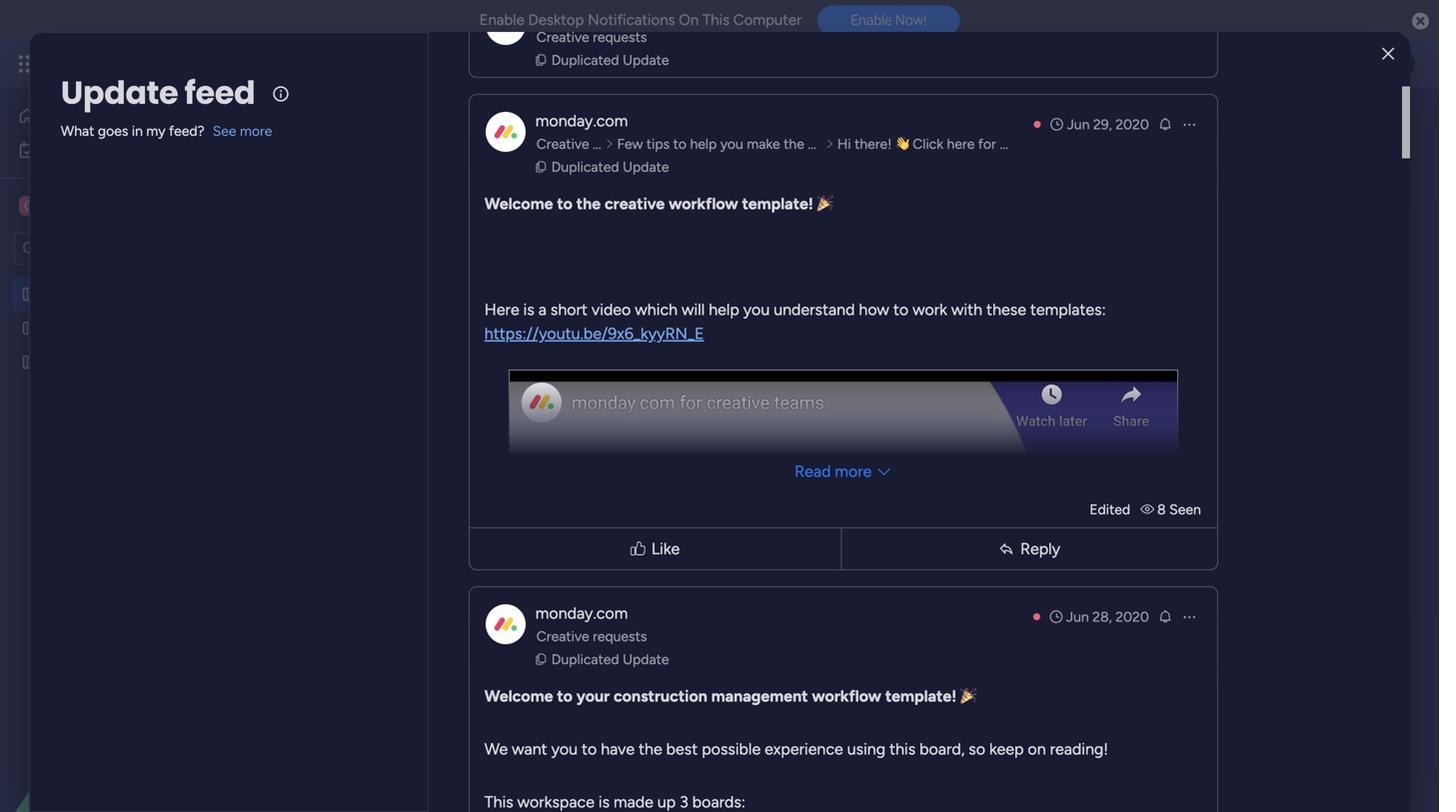 Task type: locate. For each thing, give the bounding box(es) containing it.
enable for enable now!
[[851, 12, 892, 28]]

is left a
[[524, 300, 535, 319]]

enable left desktop at left
[[480, 11, 525, 29]]

2 welcome from the top
[[485, 687, 553, 706]]

see left more
[[822, 150, 846, 167]]

the left most at the top right of page
[[784, 135, 805, 152]]

1 vertical spatial template!
[[886, 687, 957, 706]]

0 vertical spatial public board image
[[21, 285, 40, 304]]

2 horizontal spatial work
[[913, 300, 948, 319]]

2 enable from the left
[[851, 12, 892, 28]]

1 horizontal spatial the
[[639, 740, 663, 759]]

2020 inside jun 28, 2020 link
[[1116, 609, 1150, 626]]

1 horizontal spatial 🎉
[[961, 687, 977, 706]]

this right using
[[890, 740, 916, 759]]

slider arrow image left hi
[[826, 134, 835, 154]]

duplicated update down the monday.com creative requests
[[552, 651, 669, 668]]

the left best
[[639, 740, 663, 759]]

my work link
[[12, 134, 243, 166]]

0 vertical spatial creative requests link
[[534, 27, 650, 47]]

duplicated for jun 29, 2020
[[552, 158, 620, 175]]

this inside few tips to help you make the most of this template :) link
[[860, 135, 883, 152]]

2 creative requests from the top
[[537, 135, 647, 152]]

duplicated up 'collaborative'
[[552, 158, 620, 175]]

jun up information
[[1068, 116, 1090, 133]]

0 vertical spatial the
[[784, 135, 805, 152]]

1 welcome from the top
[[485, 194, 553, 213]]

template! for management workflow
[[886, 687, 957, 706]]

you right want
[[552, 740, 578, 759]]

work
[[162, 52, 198, 75], [69, 141, 99, 158], [913, 300, 948, 319]]

0 horizontal spatial is
[[524, 300, 535, 319]]

2 duplicated from the top
[[552, 158, 620, 175]]

edited
[[1090, 501, 1131, 518]]

0 vertical spatial creative requests
[[537, 28, 647, 45]]

1 vertical spatial this
[[485, 793, 514, 812]]

more down digital at top left
[[344, 151, 376, 168]]

1 creative requests from the top
[[537, 28, 647, 45]]

help right will
[[709, 300, 740, 319]]

1 vertical spatial like
[[652, 540, 680, 559]]

to left have
[[582, 740, 597, 759]]

2 2020 from the top
[[1116, 609, 1150, 626]]

on
[[679, 11, 699, 29]]

2 horizontal spatial the
[[784, 135, 805, 152]]

my
[[146, 122, 166, 139]]

monday.com up your
[[536, 604, 628, 623]]

2 creative from the top
[[537, 135, 590, 152]]

1 vertical spatial like button
[[474, 519, 837, 579]]

monday.com for monday.com
[[536, 111, 628, 130]]

made
[[614, 793, 654, 812]]

0 horizontal spatial of
[[502, 151, 516, 168]]

creative for 1st the creative requests link from the top
[[537, 28, 590, 45]]

requests inside the monday.com creative requests
[[593, 628, 647, 645]]

reminder image
[[1158, 116, 1174, 132], [1158, 609, 1174, 625]]

few tips to help you make the most of this template :)
[[617, 135, 955, 152]]

enable
[[480, 11, 525, 29], [851, 12, 892, 28]]

want
[[512, 740, 548, 759]]

options image
[[1182, 116, 1198, 132], [1182, 609, 1198, 625]]

welcome for welcome to the creative workflow template! 🎉
[[485, 194, 553, 213]]

you
[[721, 135, 744, 152], [744, 300, 770, 319], [552, 740, 578, 759]]

possible
[[702, 740, 761, 759]]

2020 up the → on the right of the page
[[1116, 116, 1150, 133]]

to right tips
[[674, 135, 687, 152]]

public board image
[[21, 285, 40, 304], [21, 319, 40, 338], [21, 353, 40, 372]]

this
[[860, 135, 883, 152], [420, 151, 443, 168], [890, 740, 916, 759]]

team workload
[[430, 187, 526, 204]]

0 horizontal spatial template!
[[742, 194, 814, 213]]

1 vertical spatial public board image
[[21, 319, 40, 338]]

the
[[784, 135, 805, 152], [577, 194, 601, 213], [639, 740, 663, 759]]

update up goes
[[61, 70, 178, 115]]

0 vertical spatial help
[[690, 135, 717, 152]]

like button up tips
[[474, 26, 837, 86]]

online docs button
[[721, 180, 827, 212]]

jun
[[1068, 116, 1090, 133], [1067, 609, 1090, 626]]

0 vertical spatial template!
[[742, 194, 814, 213]]

may
[[1141, 385, 1162, 398]]

work inside work management button
[[162, 52, 198, 75]]

0 horizontal spatial management
[[202, 52, 311, 75]]

creative requests for 2nd the creative requests link from the bottom of the page
[[537, 135, 647, 152]]

how
[[859, 300, 890, 319]]

1 vertical spatial you
[[744, 300, 770, 319]]

you left understand
[[744, 300, 770, 319]]

2 vertical spatial creative
[[537, 628, 590, 645]]

read
[[795, 462, 831, 481]]

to down templates
[[557, 194, 573, 213]]

monday.com
[[536, 111, 628, 130], [536, 604, 628, 623]]

1 horizontal spatial see
[[822, 150, 846, 167]]

2 reminder image from the top
[[1158, 609, 1174, 625]]

management up see more link on the left of page
[[202, 52, 311, 75]]

to left your
[[557, 687, 573, 706]]

0 vertical spatial requests
[[593, 28, 647, 45]]

🎉 for welcome to your construction management workflow template! 🎉
[[961, 687, 977, 706]]

option
[[0, 276, 255, 280]]

2 like button from the top
[[474, 519, 837, 579]]

help
[[690, 135, 717, 152], [709, 300, 740, 319]]

1 vertical spatial reminder image
[[1158, 609, 1174, 625]]

https://youtu.be/9x6_kyyrn_e
[[620, 151, 812, 168], [485, 324, 704, 343]]

1 vertical spatial duplicated update
[[552, 158, 669, 175]]

like button up the monday.com creative requests
[[474, 519, 837, 579]]

0 horizontal spatial enable
[[480, 11, 525, 29]]

1 creative from the top
[[537, 28, 590, 45]]

2 vertical spatial the
[[639, 740, 663, 759]]

1 vertical spatial 🎉
[[961, 687, 977, 706]]

now!
[[896, 12, 927, 28]]

2020 right 28,
[[1116, 609, 1150, 626]]

3 requests from the top
[[593, 628, 647, 645]]

reply button
[[846, 533, 1214, 566]]

enable left now!
[[851, 12, 892, 28]]

2 vertical spatial creative requests link
[[534, 627, 650, 647]]

this right on on the left top of page
[[703, 11, 730, 29]]

0 horizontal spatial this
[[420, 151, 443, 168]]

options image right the jun 29, 2020
[[1182, 116, 1198, 132]]

4
[[830, 468, 838, 483]]

1 vertical spatial 2020
[[1116, 609, 1150, 626]]

short
[[551, 300, 588, 319]]

1 requests from the top
[[593, 28, 647, 45]]

hi
[[838, 135, 852, 152]]

digital asset management (dam)
[[304, 103, 834, 148]]

requests
[[593, 28, 647, 45], [593, 135, 647, 152], [593, 628, 647, 645]]

work management button
[[52, 38, 319, 90]]

0 vertical spatial 2020
[[1116, 116, 1150, 133]]

john smith image
[[1384, 48, 1416, 80]]

1 enable from the left
[[480, 11, 525, 29]]

2 vertical spatial work
[[913, 300, 948, 319]]

more inside the learn more about this package of templates here: https://youtu.be/9x6_kyyrn_e see more
[[344, 151, 376, 168]]

0 vertical spatial work
[[162, 52, 198, 75]]

experience
[[765, 740, 844, 759]]

2 vertical spatial requests
[[593, 628, 647, 645]]

1 vertical spatial see
[[822, 150, 846, 167]]

requests for 2nd the creative requests link from the bottom of the page
[[593, 135, 647, 152]]

0 vertical spatial creative
[[537, 28, 590, 45]]

november
[[396, 385, 447, 398]]

update feed
[[61, 70, 255, 115]]

march
[[892, 385, 923, 398]]

1 vertical spatial management
[[504, 103, 724, 148]]

work left with at the right
[[913, 300, 948, 319]]

up
[[658, 793, 676, 812]]

monday.com creative requests
[[536, 604, 647, 645]]

this right hi
[[860, 135, 883, 152]]

select product image
[[18, 54, 38, 74]]

🎉 up so
[[961, 687, 977, 706]]

options image right jun 28, 2020
[[1182, 609, 1198, 625]]

0 vertical spatial like button
[[474, 26, 837, 86]]

8 seen
[[1158, 501, 1202, 518]]

2 duplicated update from the top
[[552, 158, 669, 175]]

2 horizontal spatial this
[[890, 740, 916, 759]]

1 vertical spatial creative requests
[[537, 135, 647, 152]]

duplicated for jun 28, 2020
[[552, 651, 620, 668]]

1 creative requests link from the top
[[534, 27, 650, 47]]

notifications
[[588, 11, 676, 29]]

1 slider arrow image from the left
[[606, 134, 614, 154]]

1 vertical spatial requests
[[593, 135, 647, 152]]

1 2020 from the top
[[1116, 116, 1150, 133]]

widget
[[493, 240, 537, 257]]

see right feed? in the left top of the page
[[213, 122, 237, 139]]

2 monday.com from the top
[[536, 604, 628, 623]]

more right read
[[835, 462, 872, 481]]

2 vertical spatial duplicated update
[[552, 651, 669, 668]]

jun left 28,
[[1067, 609, 1090, 626]]

0 vertical spatial jun
[[1068, 116, 1090, 133]]

1 vertical spatial options image
[[1182, 609, 1198, 625]]

1 vertical spatial creative requests link
[[534, 134, 647, 154]]

0 vertical spatial duplicated update
[[552, 51, 669, 68]]

here
[[947, 135, 975, 152]]

2 options image from the top
[[1182, 609, 1198, 625]]

slider arrow image left few
[[606, 134, 614, 154]]

welcome for welcome to your construction management workflow template! 🎉
[[485, 687, 553, 706]]

welcome up widget
[[485, 194, 553, 213]]

0 horizontal spatial 🎉
[[818, 194, 834, 213]]

https://youtu.be/9x6_kyyrn_e up workflow
[[620, 151, 812, 168]]

reminder image right jun 28, 2020
[[1158, 609, 1174, 625]]

duplicated update up 'collaborative'
[[552, 158, 669, 175]]

here
[[485, 300, 520, 319]]

2020 for jun 29, 2020
[[1116, 116, 1150, 133]]

monday.com up the learn more about this package of templates here: https://youtu.be/9x6_kyyrn_e see more
[[536, 111, 628, 130]]

0 horizontal spatial the
[[577, 194, 601, 213]]

seen
[[1170, 501, 1202, 518]]

this right about
[[420, 151, 443, 168]]

0 vertical spatial reminder image
[[1158, 116, 1174, 132]]

template! down few tips to help you make the most of this template :) link
[[742, 194, 814, 213]]

monday.com inside the monday.com creative requests
[[536, 604, 628, 623]]

using
[[848, 740, 886, 759]]

you left make
[[721, 135, 744, 152]]

management up here:
[[504, 103, 724, 148]]

of right the package
[[502, 151, 516, 168]]

enable inside enable now! "button"
[[851, 12, 892, 28]]

work up feed? in the left top of the page
[[162, 52, 198, 75]]

have
[[601, 740, 635, 759]]

read more button
[[470, 452, 1218, 492]]

will
[[682, 300, 705, 319]]

0 horizontal spatial see
[[213, 122, 237, 139]]

more right for
[[1000, 135, 1033, 152]]

this down we
[[485, 793, 514, 812]]

today
[[1010, 309, 1048, 326]]

0 vertical spatial this
[[703, 11, 730, 29]]

help right tips
[[690, 135, 717, 152]]

1 horizontal spatial template!
[[886, 687, 957, 706]]

1 horizontal spatial is
[[599, 793, 610, 812]]

1 like button from the top
[[474, 26, 837, 86]]

your
[[577, 687, 610, 706]]

3 creative requests link from the top
[[534, 627, 650, 647]]

creative inside the monday.com creative requests
[[537, 628, 590, 645]]

video
[[592, 300, 631, 319]]

1 vertical spatial work
[[69, 141, 99, 158]]

2020 inside jun 29, 2020 "link"
[[1116, 116, 1150, 133]]

home link
[[12, 100, 243, 132]]

1 monday.com from the top
[[536, 111, 628, 130]]

2 vertical spatial public board image
[[21, 353, 40, 372]]

0 vertical spatial https://youtu.be/9x6_kyyrn_e
[[620, 151, 812, 168]]

2020
[[1116, 116, 1150, 133], [1116, 609, 1150, 626]]

information
[[1036, 135, 1109, 152]]

enable for enable desktop notifications on this computer
[[480, 11, 525, 29]]

2 vertical spatial duplicated
[[552, 651, 620, 668]]

of right most at the top right of page
[[844, 135, 857, 152]]

1 horizontal spatial slider arrow image
[[826, 134, 835, 154]]

1 horizontal spatial this
[[860, 135, 883, 152]]

1 vertical spatial creative
[[537, 135, 590, 152]]

reminder image for jun 28, 2020
[[1158, 609, 1174, 625]]

1 options image from the top
[[1182, 116, 1198, 132]]

1 vertical spatial is
[[599, 793, 610, 812]]

2 requests from the top
[[593, 135, 647, 152]]

creative requests
[[537, 28, 647, 45], [537, 135, 647, 152]]

reminder image for jun 29, 2020
[[1158, 116, 1174, 132]]

0 horizontal spatial this
[[485, 793, 514, 812]]

here is a short video which will help you understand how to work with these templates:
[[485, 300, 1107, 319]]

template
[[887, 135, 943, 152]]

of inside the learn more about this package of templates here: https://youtu.be/9x6_kyyrn_e see more
[[502, 151, 516, 168]]

1 vertical spatial monday.com
[[536, 604, 628, 623]]

template! up board,
[[886, 687, 957, 706]]

reminder image left activity on the right top of the page
[[1158, 116, 1174, 132]]

template! for workflow
[[742, 194, 814, 213]]

is
[[524, 300, 535, 319], [599, 793, 610, 812]]

few tips to help you make the most of this template :) link
[[614, 134, 955, 154]]

https://youtu.be/9x6_kyyrn_e down video
[[485, 324, 704, 343]]

list box
[[0, 273, 255, 649]]

options image for jun 29, 2020
[[1182, 116, 1198, 132]]

1 public board image from the top
[[21, 285, 40, 304]]

tips
[[647, 135, 670, 152]]

activity
[[1176, 117, 1225, 134]]

0 horizontal spatial work
[[69, 141, 99, 158]]

goes
[[98, 122, 128, 139]]

0 vertical spatial monday.com
[[536, 111, 628, 130]]

0 vertical spatial 🎉
[[818, 194, 834, 213]]

🎉 right docs
[[818, 194, 834, 213]]

desktop
[[528, 11, 584, 29]]

1 horizontal spatial enable
[[851, 12, 892, 28]]

requests up collaborative whiteboard button
[[593, 135, 647, 152]]

1 vertical spatial jun
[[1067, 609, 1090, 626]]

1 horizontal spatial this
[[703, 11, 730, 29]]

requests up your
[[593, 628, 647, 645]]

asset
[[412, 103, 497, 148]]

duplicated update down notifications
[[552, 51, 669, 68]]

duplicated down desktop at left
[[552, 51, 620, 68]]

0 vertical spatial duplicated
[[552, 51, 620, 68]]

docs
[[780, 187, 812, 204]]

1 reminder image from the top
[[1158, 116, 1174, 132]]

about
[[380, 151, 416, 168]]

welcome to the creative workflow template! 🎉
[[485, 194, 834, 213]]

0 vertical spatial welcome
[[485, 194, 553, 213]]

welcome up want
[[485, 687, 553, 706]]

slider arrow image
[[606, 134, 614, 154], [826, 134, 835, 154]]

3 duplicated from the top
[[552, 651, 620, 668]]

1 horizontal spatial work
[[162, 52, 198, 75]]

work down what on the left of the page
[[69, 141, 99, 158]]

1 vertical spatial welcome
[[485, 687, 553, 706]]

requests right desktop at left
[[593, 28, 647, 45]]

https://youtu.be/9x6_kyyrn_e inside the learn more about this package of templates here: https://youtu.be/9x6_kyyrn_e see more
[[620, 151, 812, 168]]

0 vertical spatial like
[[652, 47, 680, 66]]

templates
[[519, 151, 582, 168]]

1 vertical spatial the
[[577, 194, 601, 213]]

0 vertical spatial options image
[[1182, 116, 1198, 132]]

0 vertical spatial management
[[202, 52, 311, 75]]

february
[[766, 385, 809, 398]]

duplicated down the monday.com creative requests
[[552, 651, 620, 668]]

board,
[[920, 740, 965, 759]]

see more link
[[213, 121, 272, 141]]

activity button
[[1168, 110, 1263, 142]]

1 duplicated update from the top
[[552, 51, 669, 68]]

jun 29, 2020 link
[[1050, 114, 1150, 134]]

creative requests link
[[534, 27, 650, 47], [534, 134, 647, 154], [534, 627, 650, 647]]

1 vertical spatial duplicated
[[552, 158, 620, 175]]

1 horizontal spatial of
[[844, 135, 857, 152]]

3 creative from the top
[[537, 628, 590, 645]]

update
[[623, 51, 669, 68], [61, 70, 178, 115], [623, 158, 669, 175], [623, 651, 669, 668]]

the down the learn more about this package of templates here: https://youtu.be/9x6_kyyrn_e see more
[[577, 194, 601, 213]]

is left made
[[599, 793, 610, 812]]

click
[[913, 135, 944, 152]]

3 duplicated update from the top
[[552, 651, 669, 668]]

0 horizontal spatial slider arrow image
[[606, 134, 614, 154]]

jun inside "link"
[[1068, 116, 1090, 133]]



Task type: vqa. For each thing, say whether or not it's contained in the screenshot.
v2 sun icon
no



Task type: describe. For each thing, give the bounding box(es) containing it.
dapulse close image
[[1413, 11, 1430, 32]]

monday.com for monday.com creative requests
[[536, 604, 628, 623]]

on
[[1028, 740, 1047, 759]]

read more
[[795, 462, 872, 481]]

duplicated update for jun 28, 2020
[[552, 651, 669, 668]]

Digital asset management (DAM) field
[[299, 103, 839, 148]]

c
[[24, 197, 34, 214]]

see more link
[[820, 149, 884, 169]]

more inside button
[[835, 462, 872, 481]]

feed
[[185, 70, 255, 115]]

online docs
[[736, 187, 812, 204]]

feed?
[[169, 122, 205, 139]]

jun for jun 28, 2020
[[1067, 609, 1090, 626]]

team workload button
[[415, 180, 541, 212]]

months
[[1076, 309, 1123, 326]]

options image for jun 28, 2020
[[1182, 609, 1198, 625]]

workflow
[[669, 194, 739, 213]]

creative
[[605, 194, 665, 213]]

:)
[[946, 135, 955, 152]]

we want you to have the best possible experience using this board, so keep on reading!
[[485, 740, 1113, 759]]

close image
[[1383, 47, 1395, 61]]

few
[[617, 135, 643, 152]]

update up construction
[[623, 651, 669, 668]]

management inside work management button
[[202, 52, 311, 75]]

2 like from the top
[[652, 540, 680, 559]]

https://youtu.be/9x6_kyyrn_e link
[[485, 324, 1203, 798]]

2020 for jun 28, 2020
[[1116, 609, 1150, 626]]

whiteboard
[[650, 187, 724, 204]]

there!
[[855, 135, 892, 152]]

lottie animation element
[[0, 611, 255, 813]]

see inside the learn more about this package of templates here: https://youtu.be/9x6_kyyrn_e see more
[[822, 150, 846, 167]]

2 vertical spatial you
[[552, 740, 578, 759]]

unassigned
[[380, 439, 453, 456]]

most
[[808, 135, 840, 152]]

december
[[518, 385, 569, 398]]

1 vertical spatial help
[[709, 300, 740, 319]]

computer
[[734, 11, 802, 29]]

home option
[[12, 100, 243, 132]]

my
[[46, 141, 65, 158]]

28,
[[1093, 609, 1113, 626]]

add
[[464, 240, 490, 257]]

what
[[61, 122, 94, 139]]

update down tips
[[623, 158, 669, 175]]

my work option
[[12, 134, 243, 166]]

3 boards:
[[680, 793, 746, 812]]

digital
[[304, 103, 404, 148]]

3 public board image from the top
[[21, 353, 40, 372]]

workload
[[467, 187, 526, 204]]

my work
[[46, 141, 99, 158]]

collaborative whiteboard
[[563, 187, 724, 204]]

29,
[[1094, 116, 1113, 133]]

in
[[132, 122, 143, 139]]

(dam)
[[732, 103, 834, 148]]

january
[[648, 385, 687, 398]]

home
[[44, 107, 82, 124]]

the inside few tips to help you make the most of this template :) link
[[784, 135, 805, 152]]

update down enable desktop notifications on this computer
[[623, 51, 669, 68]]

creative requests for 1st the creative requests link from the top
[[537, 28, 647, 45]]

creative for 2nd the creative requests link from the bottom of the page
[[537, 135, 590, 152]]

we
[[485, 740, 508, 759]]

1 horizontal spatial management
[[504, 103, 724, 148]]

add widget button
[[427, 233, 546, 265]]

2 slider arrow image from the left
[[826, 134, 835, 154]]

jun 28, 2020
[[1067, 609, 1150, 626]]

to right "how"
[[894, 300, 909, 319]]

team
[[430, 187, 464, 204]]

online
[[736, 187, 777, 204]]

workspace image
[[19, 195, 39, 217]]

jun for jun 29, 2020
[[1068, 116, 1090, 133]]

v2 seen image
[[1141, 501, 1158, 518]]

0 vertical spatial you
[[721, 135, 744, 152]]

0 vertical spatial is
[[524, 300, 535, 319]]

these
[[987, 300, 1027, 319]]

a
[[539, 300, 547, 319]]

duplicated update for jun 29, 2020
[[552, 158, 669, 175]]

construction
[[614, 687, 708, 706]]

here:
[[585, 151, 617, 168]]

lottie animation image
[[0, 611, 255, 813]]

more
[[850, 150, 882, 167]]

which
[[635, 300, 678, 319]]

work inside my work option
[[69, 141, 99, 158]]

product
[[740, 673, 789, 690]]

reply
[[1021, 540, 1061, 559]]

monday marketplace image
[[1217, 54, 1237, 74]]

more down "feed"
[[240, 122, 272, 139]]

jun 29, 2020
[[1068, 116, 1150, 133]]

8
[[1158, 501, 1167, 518]]

1 duplicated from the top
[[552, 51, 620, 68]]

work management
[[162, 52, 311, 75]]

with
[[952, 300, 983, 319]]

learn more about this package of templates here: https://youtu.be/9x6_kyyrn_e see more
[[306, 150, 882, 168]]

keep
[[990, 740, 1024, 759]]

1 vertical spatial https://youtu.be/9x6_kyyrn_e
[[485, 324, 704, 343]]

requests for 1st the creative requests link from the top
[[593, 28, 647, 45]]

hi there!   👋  click here for more information  →
[[838, 135, 1126, 152]]

0 vertical spatial see
[[213, 122, 237, 139]]

hi there!   👋  click here for more information  → link
[[835, 134, 1126, 154]]

reading!
[[1051, 740, 1109, 759]]

understand
[[774, 300, 855, 319]]

2 public board image from the top
[[21, 319, 40, 338]]

management workflow
[[712, 687, 882, 706]]

2 creative requests link from the top
[[534, 134, 647, 154]]

🎉 for welcome to the creative workflow template! 🎉
[[818, 194, 834, 213]]

enable now!
[[851, 12, 927, 28]]

1 like from the top
[[652, 47, 680, 66]]

templates:
[[1031, 300, 1107, 319]]

enable now! button
[[818, 5, 960, 35]]

this inside the learn more about this package of templates here: https://youtu.be/9x6_kyyrn_e see more
[[420, 151, 443, 168]]

today button
[[1001, 301, 1057, 335]]

👋
[[896, 135, 910, 152]]



